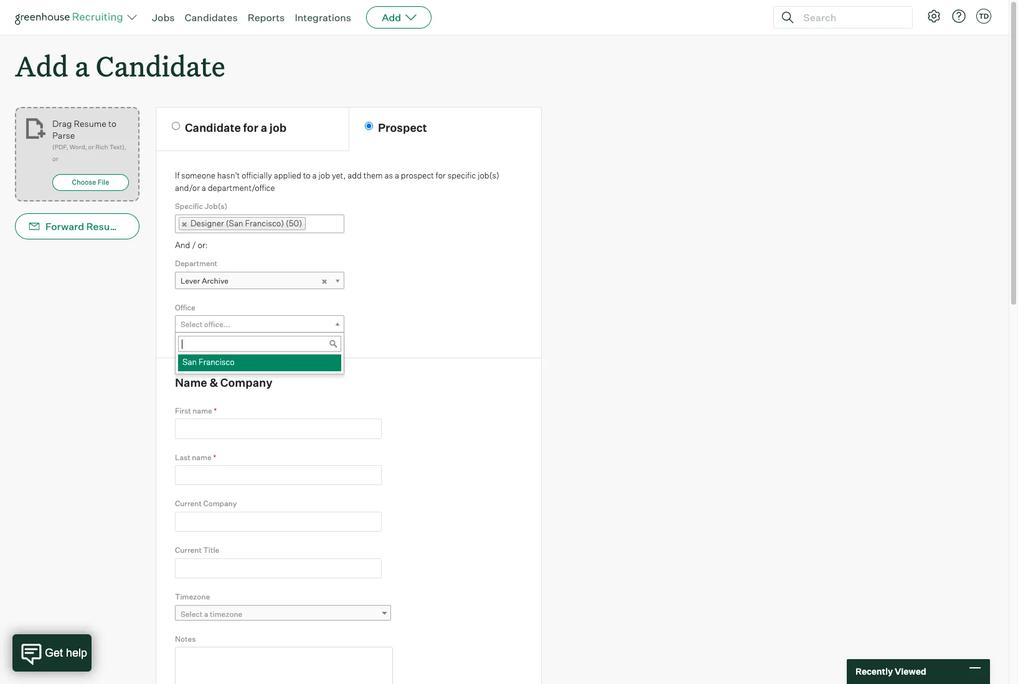 Task type: vqa. For each thing, say whether or not it's contained in the screenshot.
Company goals
no



Task type: describe. For each thing, give the bounding box(es) containing it.
candidates
[[185, 11, 238, 24]]

Prospect radio
[[365, 122, 373, 130]]

0 vertical spatial for
[[243, 121, 258, 135]]

francisco)
[[245, 218, 284, 228]]

* for first name *
[[214, 406, 217, 416]]

a up officially
[[261, 121, 267, 135]]

san francisco
[[182, 358, 235, 367]]

drag resume to parse (pdf, word, or rich text), or
[[52, 118, 126, 163]]

a down greenhouse recruiting "image" at the left
[[75, 47, 89, 84]]

select for select a timezone
[[181, 610, 203, 619]]

reports link
[[248, 11, 285, 24]]

department/office
[[208, 183, 275, 193]]

0 vertical spatial candidate
[[96, 47, 225, 84]]

lever archive link
[[175, 272, 344, 290]]

add for add
[[382, 11, 401, 24]]

name & company
[[175, 376, 272, 390]]

for inside if someone hasn't officially applied to a job yet, add them as a prospect for specific job(s) and/or a department/office
[[436, 171, 446, 181]]

0 vertical spatial company
[[220, 376, 272, 390]]

word,
[[70, 143, 87, 151]]

last
[[175, 453, 190, 462]]

name
[[175, 376, 207, 390]]

integrations link
[[295, 11, 351, 24]]

candidates link
[[185, 11, 238, 24]]

0 vertical spatial or
[[88, 143, 94, 151]]

add a candidate
[[15, 47, 225, 84]]

select a timezone
[[181, 610, 242, 619]]

(pdf,
[[52, 143, 68, 151]]

via
[[126, 221, 140, 233]]

notes
[[175, 635, 196, 644]]

choose
[[72, 178, 96, 187]]

1 vertical spatial company
[[203, 500, 237, 509]]

job(s)
[[478, 171, 499, 181]]

archive
[[202, 276, 228, 286]]

email
[[142, 221, 168, 233]]

hasn't
[[217, 171, 240, 181]]

a right the as
[[395, 171, 399, 181]]

lever archive
[[181, 276, 228, 286]]

&
[[209, 376, 218, 390]]

a down someone
[[202, 183, 206, 193]]

name for first
[[193, 406, 212, 416]]

forward
[[45, 221, 84, 233]]

if someone hasn't officially applied to a job yet, add them as a prospect for specific job(s) and/or a department/office
[[175, 171, 499, 193]]

Search text field
[[800, 8, 901, 26]]

resume for forward
[[86, 221, 124, 233]]

to inside if someone hasn't officially applied to a job yet, add them as a prospect for specific job(s) and/or a department/office
[[303, 171, 311, 181]]

greenhouse recruiting image
[[15, 10, 127, 25]]

applied
[[274, 171, 301, 181]]

jobs
[[152, 11, 175, 24]]

resume for drag
[[74, 118, 106, 129]]

title
[[203, 546, 219, 556]]

(san
[[226, 218, 243, 228]]

recently
[[856, 667, 893, 678]]

timezone
[[210, 610, 242, 619]]

/
[[192, 240, 196, 250]]

timezone
[[175, 593, 210, 602]]

1 vertical spatial or
[[52, 155, 58, 163]]

name for last
[[192, 453, 211, 462]]

specific
[[175, 202, 203, 211]]



Task type: locate. For each thing, give the bounding box(es) containing it.
add for add a candidate
[[15, 47, 68, 84]]

prospect
[[378, 121, 427, 135]]

None text field
[[306, 216, 318, 232], [175, 419, 382, 439], [306, 216, 318, 232], [175, 419, 382, 439]]

Notes text field
[[175, 648, 393, 685]]

1 vertical spatial add
[[15, 47, 68, 84]]

candidate right candidate for a job option
[[185, 121, 241, 135]]

1 vertical spatial job
[[318, 171, 330, 181]]

select down office
[[181, 320, 203, 330]]

(50)
[[286, 218, 302, 228]]

current for current title
[[175, 546, 202, 556]]

add button
[[366, 6, 432, 29]]

resume inside drag resume to parse (pdf, word, or rich text), or
[[74, 118, 106, 129]]

them
[[363, 171, 383, 181]]

prospect
[[401, 171, 434, 181]]

Candidate for a job radio
[[172, 122, 180, 130]]

current down last
[[175, 500, 202, 509]]

2 current from the top
[[175, 546, 202, 556]]

recently viewed
[[856, 667, 926, 678]]

select office... link
[[175, 316, 344, 334]]

job
[[270, 121, 287, 135], [318, 171, 330, 181]]

drag
[[52, 118, 72, 129]]

viewed
[[895, 667, 926, 678]]

yet,
[[332, 171, 346, 181]]

san
[[182, 358, 197, 367]]

as
[[384, 171, 393, 181]]

job(s)
[[205, 202, 227, 211]]

resume
[[74, 118, 106, 129], [86, 221, 124, 233]]

a inside select a timezone link
[[204, 610, 208, 619]]

0 horizontal spatial to
[[108, 118, 116, 129]]

reports
[[248, 11, 285, 24]]

1 vertical spatial candidate
[[185, 121, 241, 135]]

select a timezone link
[[175, 606, 391, 624]]

1 vertical spatial *
[[213, 453, 216, 462]]

for left specific
[[436, 171, 446, 181]]

1 select from the top
[[181, 320, 203, 330]]

1 vertical spatial resume
[[86, 221, 124, 233]]

1 horizontal spatial or
[[88, 143, 94, 151]]

current
[[175, 500, 202, 509], [175, 546, 202, 556]]

* for last name *
[[213, 453, 216, 462]]

designer (san francisco) (50)
[[191, 218, 302, 228]]

1 vertical spatial for
[[436, 171, 446, 181]]

2 select from the top
[[181, 610, 203, 619]]

and / or:
[[175, 240, 208, 250]]

or
[[88, 143, 94, 151], [52, 155, 58, 163]]

or down the (pdf,
[[52, 155, 58, 163]]

td
[[979, 12, 989, 21]]

name
[[193, 406, 212, 416], [192, 453, 211, 462]]

0 vertical spatial select
[[181, 320, 203, 330]]

first name *
[[175, 406, 217, 416]]

a left timezone
[[204, 610, 208, 619]]

current left 'title' on the left bottom
[[175, 546, 202, 556]]

job inside if someone hasn't officially applied to a job yet, add them as a prospect for specific job(s) and/or a department/office
[[318, 171, 330, 181]]

francisco
[[199, 358, 235, 367]]

forward resume via email
[[45, 221, 168, 233]]

to right 'applied'
[[303, 171, 311, 181]]

integrations
[[295, 11, 351, 24]]

configure image
[[927, 9, 941, 24]]

parse
[[52, 130, 75, 141]]

add
[[382, 11, 401, 24], [15, 47, 68, 84]]

1 horizontal spatial to
[[303, 171, 311, 181]]

company down san francisco "list box"
[[220, 376, 272, 390]]

officially
[[242, 171, 272, 181]]

* down &
[[214, 406, 217, 416]]

san francisco option
[[178, 355, 341, 372]]

to inside drag resume to parse (pdf, word, or rich text), or
[[108, 118, 116, 129]]

specific
[[448, 171, 476, 181]]

job up 'applied'
[[270, 121, 287, 135]]

resume left via
[[86, 221, 124, 233]]

san francisco list box
[[176, 355, 341, 372]]

a left yet,
[[312, 171, 317, 181]]

1 vertical spatial name
[[192, 453, 211, 462]]

and
[[175, 240, 190, 250]]

candidate down jobs
[[96, 47, 225, 84]]

to up the text),
[[108, 118, 116, 129]]

select
[[181, 320, 203, 330], [181, 610, 203, 619]]

0 horizontal spatial job
[[270, 121, 287, 135]]

* right last
[[213, 453, 216, 462]]

department
[[175, 259, 217, 268]]

1 horizontal spatial add
[[382, 11, 401, 24]]

current title
[[175, 546, 219, 556]]

current company
[[175, 500, 237, 509]]

add
[[348, 171, 362, 181]]

for
[[243, 121, 258, 135], [436, 171, 446, 181]]

current for current company
[[175, 500, 202, 509]]

company up 'title' on the left bottom
[[203, 500, 237, 509]]

1 horizontal spatial for
[[436, 171, 446, 181]]

if
[[175, 171, 179, 181]]

td button
[[974, 6, 994, 26]]

0 vertical spatial current
[[175, 500, 202, 509]]

0 vertical spatial name
[[193, 406, 212, 416]]

td button
[[976, 9, 991, 24]]

or left rich
[[88, 143, 94, 151]]

rich
[[95, 143, 108, 151]]

to
[[108, 118, 116, 129], [303, 171, 311, 181]]

select office...
[[181, 320, 230, 330]]

company
[[220, 376, 272, 390], [203, 500, 237, 509]]

or:
[[198, 240, 208, 250]]

designer
[[191, 218, 224, 228]]

someone
[[181, 171, 215, 181]]

file
[[98, 178, 109, 187]]

*
[[214, 406, 217, 416], [213, 453, 216, 462]]

0 vertical spatial resume
[[74, 118, 106, 129]]

add inside popup button
[[382, 11, 401, 24]]

a
[[75, 47, 89, 84], [261, 121, 267, 135], [312, 171, 317, 181], [395, 171, 399, 181], [202, 183, 206, 193], [204, 610, 208, 619]]

1 vertical spatial select
[[181, 610, 203, 619]]

0 vertical spatial *
[[214, 406, 217, 416]]

resume inside forward resume via email button
[[86, 221, 124, 233]]

0 vertical spatial job
[[270, 121, 287, 135]]

resume up rich
[[74, 118, 106, 129]]

specific job(s)
[[175, 202, 227, 211]]

name right last
[[192, 453, 211, 462]]

0 vertical spatial add
[[382, 11, 401, 24]]

0 vertical spatial to
[[108, 118, 116, 129]]

1 current from the top
[[175, 500, 202, 509]]

office...
[[204, 320, 230, 330]]

0 horizontal spatial add
[[15, 47, 68, 84]]

choose file
[[72, 178, 109, 187]]

1 vertical spatial current
[[175, 546, 202, 556]]

first
[[175, 406, 191, 416]]

and/or
[[175, 183, 200, 193]]

last name *
[[175, 453, 216, 462]]

select down 'timezone'
[[181, 610, 203, 619]]

0 horizontal spatial for
[[243, 121, 258, 135]]

candidate for a job
[[185, 121, 287, 135]]

1 horizontal spatial job
[[318, 171, 330, 181]]

name right "first"
[[193, 406, 212, 416]]

candidate
[[96, 47, 225, 84], [185, 121, 241, 135]]

for up officially
[[243, 121, 258, 135]]

office
[[175, 303, 195, 312]]

lever
[[181, 276, 200, 286]]

text),
[[109, 143, 126, 151]]

1 vertical spatial to
[[303, 171, 311, 181]]

jobs link
[[152, 11, 175, 24]]

select for select office...
[[181, 320, 203, 330]]

None text field
[[178, 336, 341, 353], [175, 466, 382, 486], [175, 512, 382, 533], [175, 559, 382, 579], [178, 336, 341, 353], [175, 466, 382, 486], [175, 512, 382, 533], [175, 559, 382, 579]]

0 horizontal spatial or
[[52, 155, 58, 163]]

job left yet,
[[318, 171, 330, 181]]

forward resume via email button
[[15, 214, 168, 240]]



